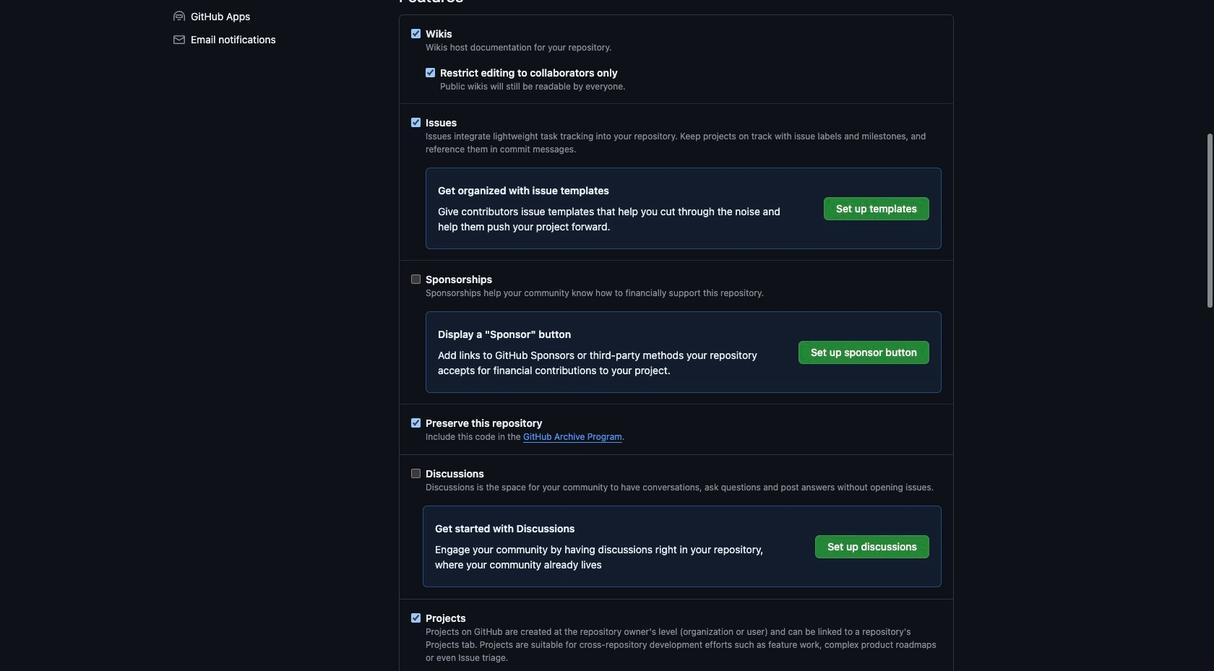 Task type: locate. For each thing, give the bounding box(es) containing it.
None submit
[[816, 535, 930, 558]]

None checkbox
[[411, 29, 421, 38], [426, 68, 435, 77], [411, 118, 421, 127], [411, 275, 421, 284], [411, 469, 421, 479], [411, 29, 421, 38], [426, 68, 435, 77], [411, 118, 421, 127], [411, 275, 421, 284], [411, 469, 421, 479]]

None checkbox
[[411, 419, 421, 428], [411, 614, 421, 623], [411, 419, 421, 428], [411, 614, 421, 623]]

list
[[168, 5, 382, 51]]



Task type: vqa. For each thing, say whether or not it's contained in the screenshot.
bottom Code
no



Task type: describe. For each thing, give the bounding box(es) containing it.
wikis group
[[411, 26, 942, 93]]

mail image
[[173, 34, 185, 45]]

hubot image
[[173, 11, 185, 22]]



